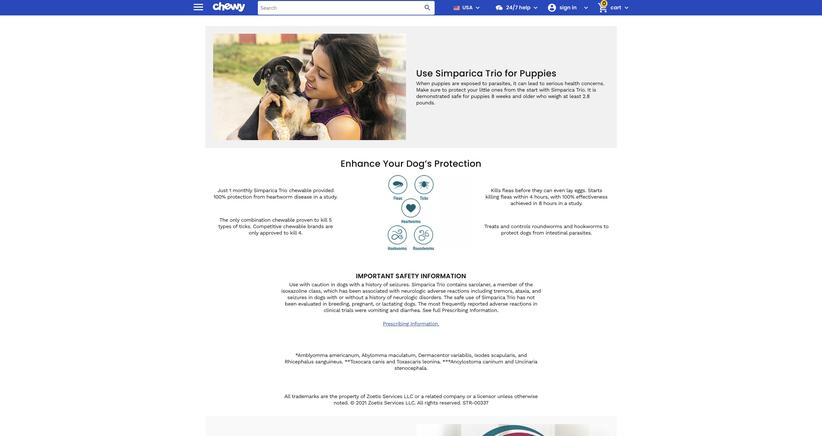 Task type: locate. For each thing, give the bounding box(es) containing it.
sarolaner,
[[469, 282, 492, 288]]

eggs.
[[575, 188, 587, 194]]

the
[[517, 87, 525, 93], [525, 282, 533, 288], [330, 394, 337, 400]]

protect inside use simparica trio for puppies when puppies are exposed to parasites, it can lead to serious health concerns. make sure to protect your little ones from the start with simparica trio. it is demonstrated safe for puppies 8 weeks and older who weigh at least 2.8 pounds.
[[449, 87, 466, 93]]

chewable up 4.
[[283, 224, 306, 230]]

the up "see"
[[418, 301, 427, 307]]

8 down ones
[[492, 93, 495, 99]]

1 horizontal spatial all
[[417, 400, 423, 406]]

1 vertical spatial dogs
[[337, 282, 348, 288]]

0 horizontal spatial study.
[[324, 194, 338, 200]]

services
[[383, 394, 403, 400], [384, 400, 404, 406]]

for down your
[[463, 93, 470, 99]]

0 horizontal spatial puppies
[[432, 81, 450, 87]]

100% down lay
[[563, 194, 575, 200]]

important safety information use with caution in dogs with a history of seizures. simparica trio contains sarolaner, a member of the isoxazoline class, which has been associated with neurologic adverse reactions including tremors, ataxia, and seizures in dogs with or without a history of neurologic disorders. the safe use of simparica trio has not been evaluated in breeding, pregnant, or lactating dogs. the most frequently reported adverse reactions in clinical trials were vomiting and diarrhea. see full prescribing information.
[[281, 272, 541, 314]]

0 horizontal spatial reactions
[[448, 288, 469, 294]]

1 vertical spatial protect
[[501, 230, 519, 236]]

clinical
[[324, 308, 340, 314]]

0 horizontal spatial the
[[220, 217, 228, 223]]

trio
[[486, 67, 503, 80], [279, 188, 287, 194], [437, 282, 445, 288], [507, 295, 516, 301]]

llc.
[[406, 400, 416, 406]]

str-
[[463, 400, 474, 406]]

trio inside use simparica trio for puppies when puppies are exposed to parasites, it can lead to serious health concerns. make sure to protect your little ones from the start with simparica trio. it is demonstrated safe for puppies 8 weeks and older who weigh at least 2.8 pounds.
[[486, 67, 503, 80]]

2 vertical spatial are
[[321, 394, 328, 400]]

1 vertical spatial from
[[254, 194, 265, 200]]

in inside just 1 monthly simparica trio chewable provided 100% protection from heartworm disease in a study.
[[314, 194, 318, 200]]

1 horizontal spatial for
[[505, 67, 518, 80]]

2.8
[[583, 93, 590, 99]]

use up isoxazoline
[[289, 282, 298, 288]]

chewable up competitive on the left
[[272, 217, 295, 223]]

can right it
[[518, 81, 527, 87]]

zoetis right the property
[[367, 394, 381, 400]]

of up lactating
[[387, 295, 392, 301]]

for up it
[[505, 67, 518, 80]]

or up breeding,
[[339, 295, 344, 301]]

hours
[[544, 200, 557, 207]]

the inside the only combination chewable proven to kill 5 types of ticks. competitive chewable brands are only approved to kill 4.
[[220, 217, 228, 223]]

prescribing inside important safety information use with caution in dogs with a history of seizures. simparica trio contains sarolaner, a member of the isoxazoline class, which has been associated with neurologic adverse reactions including tremors, ataxia, and seizures in dogs with or without a history of neurologic disorders. the safe use of simparica trio has not been evaluated in breeding, pregnant, or lactating dogs. the most frequently reported adverse reactions in clinical trials were vomiting and diarrhea. see full prescribing information.
[[442, 308, 468, 314]]

a down provided
[[319, 194, 322, 200]]

llc
[[404, 394, 413, 400]]

sanguineus.
[[315, 359, 343, 365]]

prescribing down frequently at the right bottom of page
[[442, 308, 468, 314]]

1 horizontal spatial can
[[544, 188, 552, 194]]

1 vertical spatial puppies
[[471, 93, 490, 99]]

0 horizontal spatial for
[[463, 93, 470, 99]]

0 vertical spatial the
[[220, 217, 228, 223]]

prescribing information. link
[[383, 318, 439, 331]]

protect down controls
[[501, 230, 519, 236]]

to left 4.
[[284, 230, 289, 236]]

sign in link
[[545, 0, 581, 15]]

or right llc
[[415, 394, 420, 400]]

with down 'seizures.'
[[389, 288, 400, 294]]

or up str-
[[467, 394, 472, 400]]

and left older at top right
[[513, 93, 521, 99]]

1 vertical spatial information.
[[411, 321, 439, 327]]

1 horizontal spatial information.
[[470, 308, 499, 314]]

has down the ataxia,
[[517, 295, 525, 301]]

scapularis,
[[491, 353, 517, 359]]

the up types
[[220, 217, 228, 223]]

0 vertical spatial all
[[284, 394, 290, 400]]

1 horizontal spatial only
[[249, 230, 258, 236]]

Product search field
[[258, 1, 435, 15]]

2 horizontal spatial from
[[533, 230, 544, 236]]

0 horizontal spatial been
[[285, 301, 297, 307]]

in down provided
[[314, 194, 318, 200]]

chewable up disease
[[289, 188, 312, 194]]

study. down eggs.
[[569, 200, 583, 207]]

are down '5'
[[326, 224, 333, 230]]

0 vertical spatial chewable
[[289, 188, 312, 194]]

to right hookworms
[[604, 224, 609, 230]]

heartworm
[[267, 194, 293, 200]]

just 1 monthly simparica trio chewable provided 100% protection from heartworm disease in a study.
[[214, 188, 338, 200]]

reserved.
[[440, 400, 461, 406]]

0 vertical spatial are
[[452, 81, 460, 87]]

0 vertical spatial only
[[230, 217, 239, 223]]

1 vertical spatial 8
[[539, 200, 542, 207]]

with up who at the right of page
[[539, 87, 550, 93]]

simparica up disorders.
[[412, 282, 435, 288]]

1 horizontal spatial adverse
[[490, 301, 508, 307]]

with inside use simparica trio for puppies when puppies are exposed to parasites, it can lead to serious health concerns. make sure to protect your little ones from the start with simparica trio. it is demonstrated safe for puppies 8 weeks and older who weigh at least 2.8 pounds.
[[539, 87, 550, 93]]

kills fleas before they can even lay eggs. starts killing fleas within 4 hours, with 100% effectiveness achieved in 8 hours in a study.
[[486, 188, 608, 207]]

0 vertical spatial reactions
[[448, 288, 469, 294]]

demonstrated
[[416, 93, 450, 99]]

1 vertical spatial been
[[285, 301, 297, 307]]

rhicephalus
[[285, 359, 314, 365]]

8
[[492, 93, 495, 99], [539, 200, 542, 207]]

history down associated
[[369, 295, 385, 301]]

safe up frequently at the right bottom of page
[[454, 295, 464, 301]]

from inside just 1 monthly simparica trio chewable provided 100% protection from heartworm disease in a study.
[[254, 194, 265, 200]]

0 vertical spatial safe
[[452, 93, 461, 99]]

100% down just
[[214, 194, 226, 200]]

treats
[[485, 224, 499, 230]]

of up associated
[[383, 282, 388, 288]]

a
[[319, 194, 322, 200], [565, 200, 567, 207], [361, 282, 364, 288], [493, 282, 496, 288], [365, 295, 368, 301], [421, 394, 424, 400], [473, 394, 476, 400]]

from down it
[[504, 87, 516, 93]]

1 horizontal spatial prescribing
[[442, 308, 468, 314]]

are right trademarks
[[321, 394, 328, 400]]

has
[[339, 288, 348, 294], [517, 295, 525, 301]]

for
[[505, 67, 518, 80], [463, 93, 470, 99]]

the inside important safety information use with caution in dogs with a history of seizures. simparica trio contains sarolaner, a member of the isoxazoline class, which has been associated with neurologic adverse reactions including tremors, ataxia, and seizures in dogs with or without a history of neurologic disorders. the safe use of simparica trio has not been evaluated in breeding, pregnant, or lactating dogs. the most frequently reported adverse reactions in clinical trials were vomiting and diarrhea. see full prescribing information.
[[525, 282, 533, 288]]

0 vertical spatial protect
[[449, 87, 466, 93]]

dogs.
[[404, 301, 417, 307]]

2 horizontal spatial the
[[444, 295, 453, 301]]

0 vertical spatial prescribing
[[442, 308, 468, 314]]

the up the ataxia,
[[525, 282, 533, 288]]

of inside all trademarks are the property of zoetis services llc or a related company or a licensor unless otherwise noted. © 2021 zoetis services llc. all rights reserved. str-00337
[[361, 394, 365, 400]]

2 vertical spatial from
[[533, 230, 544, 236]]

sign
[[560, 4, 571, 11]]

your
[[468, 87, 478, 93]]

help
[[519, 4, 531, 11]]

all right "llc."
[[417, 400, 423, 406]]

company
[[444, 394, 465, 400]]

caninum
[[483, 359, 503, 365]]

2 vertical spatial the
[[330, 394, 337, 400]]

important
[[356, 272, 394, 281]]

are left exposed
[[452, 81, 460, 87]]

protection
[[227, 194, 252, 200]]

dogs down controls
[[520, 230, 531, 236]]

0 horizontal spatial 8
[[492, 93, 495, 99]]

the up "noted."
[[330, 394, 337, 400]]

the inside all trademarks are the property of zoetis services llc or a related company or a licensor unless otherwise noted. © 2021 zoetis services llc. all rights reserved. str-00337
[[330, 394, 337, 400]]

services left llc
[[383, 394, 403, 400]]

who
[[537, 93, 547, 99]]

a left related
[[421, 394, 424, 400]]

with
[[539, 87, 550, 93], [551, 194, 561, 200], [300, 282, 310, 288], [349, 282, 360, 288], [389, 288, 400, 294], [327, 295, 337, 301]]

chewy support image
[[496, 4, 504, 12]]

prescribing down diarrhea. at the bottom of page
[[383, 321, 409, 327]]

exposed
[[461, 81, 481, 87]]

information
[[421, 272, 466, 281]]

adverse up disorders.
[[428, 288, 446, 294]]

are inside all trademarks are the property of zoetis services llc or a related company or a licensor unless otherwise noted. © 2021 zoetis services llc. all rights reserved. str-00337
[[321, 394, 328, 400]]

trio down information on the bottom of the page
[[437, 282, 445, 288]]

with up without
[[349, 282, 360, 288]]

2 100% from the left
[[563, 194, 575, 200]]

a down lay
[[565, 200, 567, 207]]

1 vertical spatial prescribing
[[383, 321, 409, 327]]

history up associated
[[366, 282, 382, 288]]

simparica
[[436, 67, 483, 80], [551, 87, 575, 93], [254, 188, 277, 194], [412, 282, 435, 288], [482, 295, 505, 301]]

information. down "see"
[[411, 321, 439, 327]]

study. inside just 1 monthly simparica trio chewable provided 100% protection from heartworm disease in a study.
[[324, 194, 338, 200]]

trademarks
[[292, 394, 319, 400]]

1 vertical spatial history
[[369, 295, 385, 301]]

from down the roundworms
[[533, 230, 544, 236]]

before
[[515, 188, 531, 194]]

1 horizontal spatial protect
[[501, 230, 519, 236]]

1
[[229, 188, 231, 194]]

1 vertical spatial for
[[463, 93, 470, 99]]

only down ticks. at bottom
[[249, 230, 258, 236]]

reactions down not
[[510, 301, 532, 307]]

starts
[[588, 188, 602, 194]]

1 horizontal spatial study.
[[569, 200, 583, 207]]

the up older at top right
[[517, 87, 525, 93]]

0 vertical spatial from
[[504, 87, 516, 93]]

0 vertical spatial use
[[416, 67, 433, 80]]

from inside use simparica trio for puppies when puppies are exposed to parasites, it can lead to serious health concerns. make sure to protect your little ones from the start with simparica trio. it is demonstrated safe for puppies 8 weeks and older who weigh at least 2.8 pounds.
[[504, 87, 516, 93]]

brands
[[308, 224, 324, 230]]

1 vertical spatial use
[[289, 282, 298, 288]]

only up types
[[230, 217, 239, 223]]

monthly
[[233, 188, 252, 194]]

menu image
[[474, 4, 482, 12]]

from right protection
[[254, 194, 265, 200]]

can up 'hours,'
[[544, 188, 552, 194]]

safe down exposed
[[452, 93, 461, 99]]

lay
[[567, 188, 573, 194]]

even
[[554, 188, 565, 194]]

dogs down class,
[[314, 295, 326, 301]]

0 vertical spatial kill
[[321, 217, 327, 223]]

from inside treats and controls roundworms and hookworms to protect dogs from intestinal parasites.
[[533, 230, 544, 236]]

1 vertical spatial the
[[444, 295, 453, 301]]

1 horizontal spatial the
[[418, 301, 427, 307]]

types
[[218, 224, 231, 230]]

submit search image
[[424, 4, 432, 12]]

1 vertical spatial safe
[[454, 295, 464, 301]]

1 vertical spatial fleas
[[501, 194, 512, 200]]

0 vertical spatial puppies
[[432, 81, 450, 87]]

has up without
[[339, 288, 348, 294]]

history
[[366, 282, 382, 288], [369, 295, 385, 301]]

they
[[532, 188, 542, 194]]

it
[[588, 87, 591, 93]]

pounds.
[[416, 100, 435, 106]]

1 horizontal spatial use
[[416, 67, 433, 80]]

0 vertical spatial for
[[505, 67, 518, 80]]

0 horizontal spatial 100%
[[214, 194, 226, 200]]

kill left '5'
[[321, 217, 327, 223]]

prescribing information.
[[383, 321, 439, 327]]

been up without
[[349, 288, 361, 294]]

all left trademarks
[[284, 394, 290, 400]]

1 horizontal spatial 8
[[539, 200, 542, 207]]

chewable inside just 1 monthly simparica trio chewable provided 100% protection from heartworm disease in a study.
[[289, 188, 312, 194]]

1 vertical spatial can
[[544, 188, 552, 194]]

safe
[[452, 93, 461, 99], [454, 295, 464, 301]]

1 vertical spatial services
[[384, 400, 404, 406]]

Search text field
[[258, 1, 435, 15]]

abylomma
[[362, 353, 387, 359]]

1 100% from the left
[[214, 194, 226, 200]]

8 down 'hours,'
[[539, 200, 542, 207]]

0 horizontal spatial information.
[[411, 321, 439, 327]]

5
[[329, 217, 332, 223]]

information. inside prescribing information. 'link'
[[411, 321, 439, 327]]

in up 'which'
[[331, 282, 335, 288]]

trio up heartworm
[[279, 188, 287, 194]]

help menu image
[[532, 4, 540, 12]]

1 vertical spatial the
[[525, 282, 533, 288]]

prescribing
[[442, 308, 468, 314], [383, 321, 409, 327]]

1 vertical spatial study.
[[569, 200, 583, 207]]

1 vertical spatial has
[[517, 295, 525, 301]]

adverse down tremors,
[[490, 301, 508, 307]]

0 horizontal spatial kill
[[290, 230, 297, 236]]

zoetis right 2021
[[368, 400, 383, 406]]

0 horizontal spatial prescribing
[[383, 321, 409, 327]]

can inside use simparica trio for puppies when puppies are exposed to parasites, it can lead to serious health concerns. make sure to protect your little ones from the start with simparica trio. it is demonstrated safe for puppies 8 weeks and older who weigh at least 2.8 pounds.
[[518, 81, 527, 87]]

of up 2021
[[361, 394, 365, 400]]

0 vertical spatial information.
[[470, 308, 499, 314]]

0 horizontal spatial only
[[230, 217, 239, 223]]

0 horizontal spatial from
[[254, 194, 265, 200]]

0 vertical spatial can
[[518, 81, 527, 87]]

safe inside use simparica trio for puppies when puppies are exposed to parasites, it can lead to serious health concerns. make sure to protect your little ones from the start with simparica trio. it is demonstrated safe for puppies 8 weeks and older who weigh at least 2.8 pounds.
[[452, 93, 461, 99]]

1 horizontal spatial puppies
[[471, 93, 490, 99]]

weigh
[[548, 93, 562, 99]]

1 vertical spatial are
[[326, 224, 333, 230]]

puppies down little
[[471, 93, 490, 99]]

1 vertical spatial only
[[249, 230, 258, 236]]

protect down exposed
[[449, 87, 466, 93]]

combination
[[241, 217, 271, 223]]

2 horizontal spatial dogs
[[520, 230, 531, 236]]

0 horizontal spatial use
[[289, 282, 298, 288]]

canis
[[373, 359, 385, 365]]

0 vertical spatial the
[[517, 87, 525, 93]]

are
[[452, 81, 460, 87], [326, 224, 333, 230], [321, 394, 328, 400]]

0 horizontal spatial has
[[339, 288, 348, 294]]

a inside just 1 monthly simparica trio chewable provided 100% protection from heartworm disease in a study.
[[319, 194, 322, 200]]

toxascaris
[[397, 359, 421, 365]]

services left "llc."
[[384, 400, 404, 406]]

1 horizontal spatial been
[[349, 288, 361, 294]]

study. down provided
[[324, 194, 338, 200]]

0 horizontal spatial can
[[518, 81, 527, 87]]

trio up parasites,
[[486, 67, 503, 80]]

kill
[[321, 217, 327, 223], [290, 230, 297, 236]]

fleas down kills
[[501, 194, 512, 200]]

1 horizontal spatial reactions
[[510, 301, 532, 307]]

simparica up exposed
[[436, 67, 483, 80]]

approved
[[260, 230, 282, 236]]

all
[[284, 394, 290, 400], [417, 400, 423, 406]]

0 vertical spatial 8
[[492, 93, 495, 99]]

0 vertical spatial study.
[[324, 194, 338, 200]]

roundworms
[[532, 224, 562, 230]]

8 inside kills fleas before they can even lay eggs. starts killing fleas within 4 hours, with 100% effectiveness achieved in 8 hours in a study.
[[539, 200, 542, 207]]

cart menu image
[[623, 4, 631, 12]]

frequently
[[442, 301, 466, 307]]

enhance your dog's protection
[[341, 158, 482, 170]]

to
[[482, 81, 487, 87], [540, 81, 545, 87], [442, 87, 447, 93], [314, 217, 319, 223], [604, 224, 609, 230], [284, 230, 289, 236]]

unless
[[498, 394, 513, 400]]

0 horizontal spatial dogs
[[314, 295, 326, 301]]

1 horizontal spatial 100%
[[563, 194, 575, 200]]

to up little
[[482, 81, 487, 87]]

with up class,
[[300, 282, 310, 288]]

1 horizontal spatial dogs
[[337, 282, 348, 288]]

100% inside kills fleas before they can even lay eggs. starts killing fleas within 4 hours, with 100% effectiveness achieved in 8 hours in a study.
[[563, 194, 575, 200]]

kill left 4.
[[290, 230, 297, 236]]

puppies
[[432, 81, 450, 87], [471, 93, 490, 99]]

are inside use simparica trio for puppies when puppies are exposed to parasites, it can lead to serious health concerns. make sure to protect your little ones from the start with simparica trio. it is demonstrated safe for puppies 8 weeks and older who weigh at least 2.8 pounds.
[[452, 81, 460, 87]]

adverse
[[428, 288, 446, 294], [490, 301, 508, 307]]

and up intestinal
[[564, 224, 573, 230]]



Task type: vqa. For each thing, say whether or not it's contained in the screenshot.
On
no



Task type: describe. For each thing, give the bounding box(es) containing it.
controls
[[511, 224, 531, 230]]

otherwise
[[515, 394, 538, 400]]

24/7
[[506, 4, 518, 11]]

in right 'hours'
[[559, 200, 563, 207]]

0 vertical spatial services
[[383, 394, 403, 400]]

older
[[523, 93, 535, 99]]

serious
[[546, 81, 563, 87]]

reported
[[468, 301, 488, 307]]

and right canis
[[386, 359, 395, 365]]

or up vomiting
[[376, 301, 381, 307]]

tremors,
[[494, 288, 514, 294]]

2021
[[356, 400, 367, 406]]

100% inside just 1 monthly simparica trio chewable provided 100% protection from heartworm disease in a study.
[[214, 194, 226, 200]]

0 vertical spatial has
[[339, 288, 348, 294]]

1 vertical spatial chewable
[[272, 217, 295, 223]]

ixodes
[[474, 353, 490, 359]]

with down 'which'
[[327, 295, 337, 301]]

00337
[[474, 400, 489, 406]]

disease
[[294, 194, 312, 200]]

2 vertical spatial the
[[418, 301, 427, 307]]

kills
[[491, 188, 501, 194]]

evaluated
[[298, 301, 321, 307]]

the only combination chewable proven to kill 5 types of ticks. competitive chewable brands are only approved to kill 4.
[[218, 217, 333, 236]]

information. inside important safety information use with caution in dogs with a history of seizures. simparica trio contains sarolaner, a member of the isoxazoline class, which has been associated with neurologic adverse reactions including tremors, ataxia, and seizures in dogs with or without a history of neurologic disorders. the safe use of simparica trio has not been evaluated in breeding, pregnant, or lactating dogs. the most frequently reported adverse reactions in clinical trials were vomiting and diarrhea. see full prescribing information.
[[470, 308, 499, 314]]

simparica down tremors,
[[482, 295, 505, 301]]

dog's
[[406, 158, 432, 170]]

parasites.
[[569, 230, 592, 236]]

**toxocara
[[345, 359, 371, 365]]

***ancylostoma
[[443, 359, 481, 365]]

a up str-
[[473, 394, 476, 400]]

simparica inside just 1 monthly simparica trio chewable provided 100% protection from heartworm disease in a study.
[[254, 188, 277, 194]]

hookworms
[[574, 224, 602, 230]]

1 vertical spatial zoetis
[[368, 400, 383, 406]]

1 vertical spatial neurologic
[[393, 295, 418, 301]]

and up uncinaria
[[518, 353, 527, 359]]

safe inside important safety information use with caution in dogs with a history of seizures. simparica trio contains sarolaner, a member of the isoxazoline class, which has been associated with neurologic adverse reactions including tremors, ataxia, and seizures in dogs with or without a history of neurologic disorders. the safe use of simparica trio has not been evaluated in breeding, pregnant, or lactating dogs. the most frequently reported adverse reactions in clinical trials were vomiting and diarrhea. see full prescribing information.
[[454, 295, 464, 301]]

lactating
[[382, 301, 403, 307]]

a inside kills fleas before they can even lay eggs. starts killing fleas within 4 hours, with 100% effectiveness achieved in 8 hours in a study.
[[565, 200, 567, 207]]

can inside kills fleas before they can even lay eggs. starts killing fleas within 4 hours, with 100% effectiveness achieved in 8 hours in a study.
[[544, 188, 552, 194]]

associated
[[363, 288, 388, 294]]

in down not
[[533, 301, 538, 307]]

it
[[513, 81, 517, 87]]

safety
[[396, 272, 419, 281]]

the inside use simparica trio for puppies when puppies are exposed to parasites, it can lead to serious health concerns. make sure to protect your little ones from the start with simparica trio. it is demonstrated safe for puppies 8 weeks and older who weigh at least 2.8 pounds.
[[517, 87, 525, 93]]

0 vertical spatial zoetis
[[367, 394, 381, 400]]

to inside treats and controls roundworms and hookworms to protect dogs from intestinal parasites.
[[604, 224, 609, 230]]

property
[[339, 394, 359, 400]]

member
[[498, 282, 518, 288]]

in down 'hours,'
[[533, 200, 537, 207]]

0 vertical spatial history
[[366, 282, 382, 288]]

are inside the only combination chewable proven to kill 5 types of ticks. competitive chewable brands are only approved to kill 4.
[[326, 224, 333, 230]]

24/7 help link
[[493, 0, 531, 15]]

0 vertical spatial neurologic
[[401, 288, 426, 294]]

to up brands
[[314, 217, 319, 223]]

see
[[423, 308, 432, 314]]

when
[[416, 81, 430, 87]]

competitive
[[253, 224, 282, 230]]

items image
[[598, 2, 609, 13]]

and down scapularis,
[[505, 359, 514, 365]]

just
[[218, 188, 228, 194]]

including
[[471, 288, 492, 294]]

cart link
[[595, 0, 622, 15]]

2 vertical spatial chewable
[[283, 224, 306, 230]]

at
[[564, 93, 568, 99]]

a up associated
[[361, 282, 364, 288]]

killing
[[486, 194, 499, 200]]

of up reported
[[476, 295, 480, 301]]

full
[[433, 308, 441, 314]]

treats and controls roundworms and hookworms to protect dogs from intestinal parasites.
[[485, 224, 609, 236]]

2 vertical spatial dogs
[[314, 295, 326, 301]]

1 horizontal spatial kill
[[321, 217, 327, 223]]

4.
[[298, 230, 303, 236]]

with inside kills fleas before they can even lay eggs. starts killing fleas within 4 hours, with 100% effectiveness achieved in 8 hours in a study.
[[551, 194, 561, 200]]

1 vertical spatial all
[[417, 400, 423, 406]]

licensor
[[477, 394, 496, 400]]

simparica up "at"
[[551, 87, 575, 93]]

maculatum,
[[389, 353, 417, 359]]

1 horizontal spatial has
[[517, 295, 525, 301]]

a up tremors,
[[493, 282, 496, 288]]

0 horizontal spatial all
[[284, 394, 290, 400]]

protect inside treats and controls roundworms and hookworms to protect dogs from intestinal parasites.
[[501, 230, 519, 236]]

class,
[[309, 288, 322, 294]]

weeks
[[496, 93, 511, 99]]

is
[[593, 87, 596, 93]]

0 horizontal spatial adverse
[[428, 288, 446, 294]]

usa button
[[451, 0, 482, 15]]

of inside the only combination chewable proven to kill 5 types of ticks. competitive chewable brands are only approved to kill 4.
[[233, 224, 238, 230]]

to right sure
[[442, 87, 447, 93]]

menu image
[[192, 0, 205, 13]]

vomiting
[[368, 308, 388, 314]]

were
[[355, 308, 367, 314]]

a up "pregnant,"
[[365, 295, 368, 301]]

©
[[350, 400, 355, 406]]

within
[[514, 194, 528, 200]]

lead
[[528, 81, 538, 87]]

most
[[428, 301, 441, 307]]

from for just 1 monthly simparica trio chewable provided 100% protection from heartworm disease in a study.
[[254, 194, 265, 200]]

isoxazoline
[[281, 288, 307, 294]]

dogs inside treats and controls roundworms and hookworms to protect dogs from intestinal parasites.
[[520, 230, 531, 236]]

in up evaluated at bottom left
[[309, 295, 313, 301]]

pregnant,
[[352, 301, 374, 307]]

sign in
[[560, 4, 577, 11]]

study. inside kills fleas before they can even lay eggs. starts killing fleas within 4 hours, with 100% effectiveness achieved in 8 hours in a study.
[[569, 200, 583, 207]]

and down lactating
[[390, 308, 399, 314]]

start
[[527, 87, 538, 93]]

ticks.
[[239, 224, 251, 230]]

seizures
[[287, 295, 307, 301]]

*amblyomma americanum, abylomma maculatum, dermacentor variabilis, ixodes scapularis, and rhicephalus sanguineus. **toxocara canis and toxascaris leonina. ***ancylostoma caninum and uncinaria stenocephala.
[[285, 353, 538, 372]]

which
[[324, 288, 338, 294]]

achieved
[[511, 200, 532, 207]]

concerns.
[[582, 81, 605, 87]]

hours,
[[535, 194, 549, 200]]

1 vertical spatial adverse
[[490, 301, 508, 307]]

1 vertical spatial reactions
[[510, 301, 532, 307]]

diarrhea.
[[400, 308, 421, 314]]

in up clinical
[[323, 301, 327, 307]]

without
[[345, 295, 364, 301]]

0 vertical spatial been
[[349, 288, 361, 294]]

and inside use simparica trio for puppies when puppies are exposed to parasites, it can lead to serious health concerns. make sure to protect your little ones from the start with simparica trio. it is demonstrated safe for puppies 8 weeks and older who weigh at least 2.8 pounds.
[[513, 93, 521, 99]]

and right treats
[[501, 224, 510, 230]]

prescribing inside 'link'
[[383, 321, 409, 327]]

your
[[383, 158, 404, 170]]

use inside use simparica trio for puppies when puppies are exposed to parasites, it can lead to serious health concerns. make sure to protect your little ones from the start with simparica trio. it is demonstrated safe for puppies 8 weeks and older who weigh at least 2.8 pounds.
[[416, 67, 433, 80]]

to right lead
[[540, 81, 545, 87]]

uncinaria
[[515, 359, 538, 365]]

puppies
[[520, 67, 557, 80]]

proven
[[297, 217, 313, 223]]

all trademarks are the property of zoetis services llc or a related company or a licensor unless otherwise noted. © 2021 zoetis services llc. all rights reserved. str-00337
[[284, 394, 538, 406]]

of up the ataxia,
[[519, 282, 524, 288]]

and up not
[[532, 288, 541, 294]]

use inside important safety information use with caution in dogs with a history of seizures. simparica trio contains sarolaner, a member of the isoxazoline class, which has been associated with neurologic adverse reactions including tremors, ataxia, and seizures in dogs with or without a history of neurologic disorders. the safe use of simparica trio has not been evaluated in breeding, pregnant, or lactating dogs. the most frequently reported adverse reactions in clinical trials were vomiting and diarrhea. see full prescribing information.
[[289, 282, 298, 288]]

chewy home image
[[213, 0, 245, 14]]

trio down tremors,
[[507, 295, 516, 301]]

noted.
[[334, 400, 349, 406]]

parasites,
[[489, 81, 512, 87]]

use
[[466, 295, 474, 301]]

trio inside just 1 monthly simparica trio chewable provided 100% protection from heartworm disease in a study.
[[279, 188, 287, 194]]

account menu image
[[583, 4, 590, 12]]

intestinal
[[546, 230, 568, 236]]

0 vertical spatial fleas
[[502, 188, 514, 194]]

8 inside use simparica trio for puppies when puppies are exposed to parasites, it can lead to serious health concerns. make sure to protect your little ones from the start with simparica trio. it is demonstrated safe for puppies 8 weeks and older who weigh at least 2.8 pounds.
[[492, 93, 495, 99]]

use simparica trio for puppies when puppies are exposed to parasites, it can lead to serious health concerns. make sure to protect your little ones from the start with simparica trio. it is demonstrated safe for puppies 8 weeks and older who weigh at least 2.8 pounds.
[[416, 67, 605, 106]]

from for treats and controls roundworms and hookworms to protect dogs from intestinal parasites.
[[533, 230, 544, 236]]



